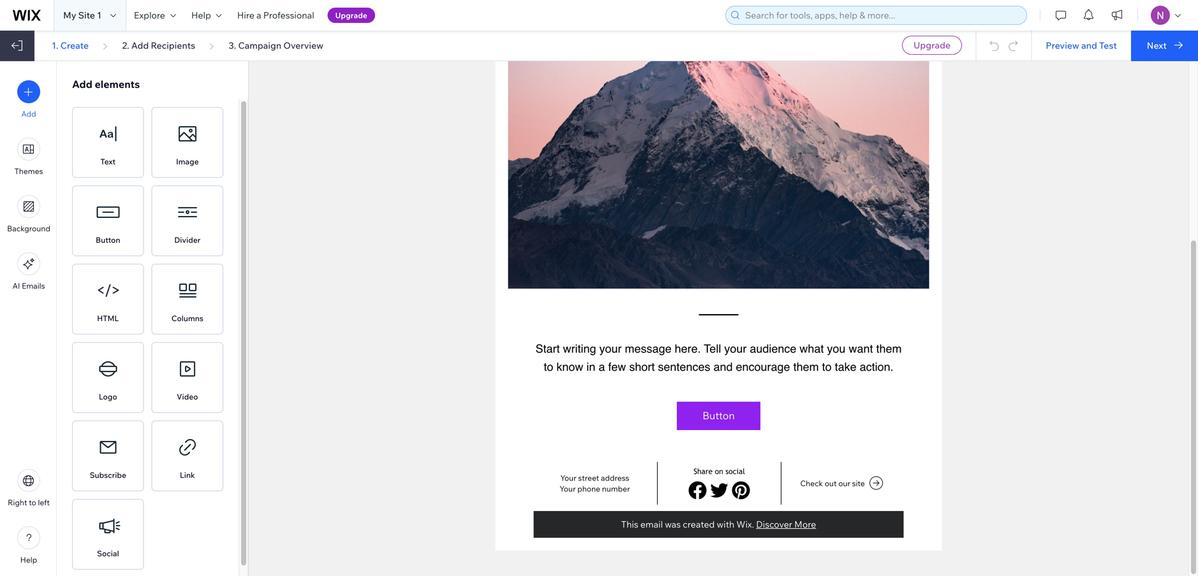 Task type: describe. For each thing, give the bounding box(es) containing it.
themes button
[[14, 138, 43, 176]]

address
[[601, 474, 630, 484]]

start
[[536, 343, 560, 356]]

street
[[578, 474, 599, 484]]

discover more link
[[756, 520, 817, 531]]

share on twitter image
[[711, 482, 729, 500]]

1. create
[[52, 40, 89, 51]]

preview and test
[[1046, 40, 1117, 51]]

0 horizontal spatial button
[[96, 236, 120, 245]]

add button
[[17, 80, 40, 119]]

hire
[[237, 10, 255, 21]]

writing
[[563, 343, 596, 356]]

check out our site link
[[801, 476, 884, 492]]

sentences
[[658, 361, 711, 374]]

add elements
[[72, 78, 140, 91]]

Search for tools, apps, help & more... field
[[742, 6, 1023, 24]]

ai emails
[[12, 281, 45, 291]]

2 your from the left
[[725, 343, 747, 356]]

hire a professional
[[237, 10, 314, 21]]

1 your from the left
[[600, 343, 622, 356]]

check out our site
[[801, 479, 865, 489]]

left
[[38, 498, 50, 508]]

1. create link
[[52, 40, 89, 51]]

social
[[97, 550, 119, 559]]

this email was created with wix.
[[621, 520, 754, 531]]

share on social
[[694, 468, 745, 477]]

take
[[835, 361, 857, 374]]

my
[[63, 10, 76, 21]]

recipients
[[151, 40, 195, 51]]

want
[[849, 343, 873, 356]]

message
[[625, 343, 672, 356]]

1 vertical spatial help
[[20, 556, 37, 566]]

subscribe
[[90, 471, 126, 481]]

ai
[[12, 281, 20, 291]]

next button
[[1132, 31, 1199, 61]]

your street address your phone number
[[560, 474, 630, 494]]

site
[[853, 479, 865, 489]]

create
[[60, 40, 89, 51]]

columns
[[172, 314, 203, 324]]

on
[[715, 468, 724, 477]]

short
[[630, 361, 655, 374]]

share on facebook image
[[689, 482, 707, 500]]

what
[[800, 343, 824, 356]]

link
[[180, 471, 195, 481]]

0 vertical spatial your
[[561, 474, 577, 484]]

‌
[[754, 520, 754, 531]]

preview
[[1046, 40, 1080, 51]]

your street address link
[[561, 474, 630, 484]]

video
[[177, 393, 198, 402]]

1 vertical spatial help button
[[17, 527, 40, 566]]

share on pinterest image
[[732, 482, 750, 500]]

number
[[602, 485, 630, 494]]

hire a professional link
[[230, 0, 322, 31]]

this email was created with wix. ‌ discover more
[[621, 520, 817, 531]]

my site 1
[[63, 10, 101, 21]]

share
[[694, 468, 713, 477]]

background
[[7, 224, 50, 234]]

3.
[[229, 40, 236, 51]]

phone
[[578, 485, 601, 494]]

0 vertical spatial help
[[191, 10, 211, 21]]

overview
[[284, 40, 324, 51]]

logo
[[99, 393, 117, 402]]

image
[[176, 157, 199, 167]]

in
[[587, 361, 596, 374]]

1
[[97, 10, 101, 21]]

0 horizontal spatial a
[[257, 10, 261, 21]]



Task type: vqa. For each thing, say whether or not it's contained in the screenshot.
quick access
no



Task type: locate. For each thing, give the bounding box(es) containing it.
1 horizontal spatial to
[[544, 361, 554, 374]]

explore
[[134, 10, 165, 21]]

text
[[100, 157, 116, 167]]

0 vertical spatial upgrade button
[[328, 8, 375, 23]]

1 horizontal spatial help button
[[184, 0, 230, 31]]

a inside start writing your message here. tell your audience what you want them to know in a few short sentences and encourage them to take action.
[[599, 361, 605, 374]]

divider
[[174, 236, 201, 245]]

0 vertical spatial them
[[877, 343, 902, 356]]

0 vertical spatial upgrade
[[335, 11, 367, 20]]

1.
[[52, 40, 58, 51]]

audience
[[750, 343, 797, 356]]

2. add recipients link
[[122, 40, 195, 51]]

button
[[96, 236, 120, 245], [703, 410, 735, 423]]

2 horizontal spatial to
[[822, 361, 832, 374]]

1 vertical spatial button
[[703, 410, 735, 423]]

0 horizontal spatial and
[[714, 361, 733, 374]]

a right hire
[[257, 10, 261, 21]]

help button down right to left
[[17, 527, 40, 566]]

to left the take
[[822, 361, 832, 374]]

to
[[544, 361, 554, 374], [822, 361, 832, 374], [29, 498, 36, 508]]

encourage
[[736, 361, 791, 374]]

1 horizontal spatial upgrade
[[914, 40, 951, 51]]

emails
[[22, 281, 45, 291]]

start writing your message here. tell your audience what you want them to know in a few short sentences and encourage them to take action.
[[536, 343, 905, 374]]

1 vertical spatial your
[[560, 485, 576, 494]]

0 horizontal spatial to
[[29, 498, 36, 508]]

3. campaign overview
[[229, 40, 324, 51]]

0 horizontal spatial upgrade button
[[328, 8, 375, 23]]

1 vertical spatial them
[[794, 361, 819, 374]]

them
[[877, 343, 902, 356], [794, 361, 819, 374]]

elements
[[95, 78, 140, 91]]

help down right to left
[[20, 556, 37, 566]]

0 vertical spatial add
[[131, 40, 149, 51]]

your left phone
[[560, 485, 576, 494]]

and
[[1082, 40, 1098, 51], [714, 361, 733, 374]]

add for add elements
[[72, 78, 92, 91]]

add up the themes button
[[21, 109, 36, 119]]

next
[[1147, 40, 1167, 51]]

2 vertical spatial add
[[21, 109, 36, 119]]

your
[[561, 474, 577, 484], [560, 485, 576, 494]]

2 horizontal spatial add
[[131, 40, 149, 51]]

site
[[78, 10, 95, 21]]

your right tell
[[725, 343, 747, 356]]

professional
[[263, 10, 314, 21]]

3. campaign overview link
[[229, 40, 324, 51]]

them down the what
[[794, 361, 819, 374]]

and left test
[[1082, 40, 1098, 51]]

1 horizontal spatial your
[[725, 343, 747, 356]]

themes
[[14, 167, 43, 176]]

1 horizontal spatial help
[[191, 10, 211, 21]]

add
[[131, 40, 149, 51], [72, 78, 92, 91], [21, 109, 36, 119]]

1 vertical spatial a
[[599, 361, 605, 374]]

0 horizontal spatial help
[[20, 556, 37, 566]]

your left street
[[561, 474, 577, 484]]

1 horizontal spatial them
[[877, 343, 902, 356]]

1 vertical spatial upgrade button
[[903, 36, 963, 55]]

them up action.
[[877, 343, 902, 356]]

0 vertical spatial a
[[257, 10, 261, 21]]

our
[[839, 479, 851, 489]]

campaign
[[238, 40, 282, 51]]

help
[[191, 10, 211, 21], [20, 556, 37, 566]]

add inside button
[[21, 109, 36, 119]]

0 horizontal spatial upgrade
[[335, 11, 367, 20]]

social
[[726, 468, 745, 477]]

0 vertical spatial and
[[1082, 40, 1098, 51]]

upgrade button right professional
[[328, 8, 375, 23]]

1 horizontal spatial add
[[72, 78, 92, 91]]

add right 2.
[[131, 40, 149, 51]]

your up few
[[600, 343, 622, 356]]

html
[[97, 314, 119, 324]]

check
[[801, 479, 823, 489]]

help button left hire
[[184, 0, 230, 31]]

1 horizontal spatial and
[[1082, 40, 1098, 51]]

right
[[8, 498, 27, 508]]

a
[[257, 10, 261, 21], [599, 361, 605, 374]]

here.
[[675, 343, 701, 356]]

upgrade button down search for tools, apps, help & more... field
[[903, 36, 963, 55]]

1 horizontal spatial a
[[599, 361, 605, 374]]

1 vertical spatial and
[[714, 361, 733, 374]]

help button
[[184, 0, 230, 31], [17, 527, 40, 566]]

0 vertical spatial help button
[[184, 0, 230, 31]]

1 vertical spatial upgrade
[[914, 40, 951, 51]]

discover more
[[756, 520, 817, 531]]

button inside button link
[[703, 410, 735, 423]]

few
[[609, 361, 626, 374]]

add for add
[[21, 109, 36, 119]]

0 horizontal spatial add
[[21, 109, 36, 119]]

2. add recipients
[[122, 40, 195, 51]]

to down start
[[544, 361, 554, 374]]

1 horizontal spatial button
[[703, 410, 735, 423]]

0 horizontal spatial them
[[794, 361, 819, 374]]

your
[[600, 343, 622, 356], [725, 343, 747, 356]]

right to left
[[8, 498, 50, 508]]

button link
[[677, 402, 761, 430]]

right to left button
[[8, 470, 50, 508]]

to inside 'right to left' button
[[29, 498, 36, 508]]

tell
[[704, 343, 721, 356]]

out
[[825, 479, 837, 489]]

upgrade right professional
[[335, 11, 367, 20]]

0 vertical spatial button
[[96, 236, 120, 245]]

upgrade button
[[328, 8, 375, 23], [903, 36, 963, 55]]

background button
[[7, 195, 50, 234]]

to left left
[[29, 498, 36, 508]]

test
[[1100, 40, 1117, 51]]

0 horizontal spatial help button
[[17, 527, 40, 566]]

0 horizontal spatial your
[[600, 343, 622, 356]]

a right the in
[[599, 361, 605, 374]]

1 vertical spatial add
[[72, 78, 92, 91]]

ai emails button
[[12, 253, 45, 291]]

help up recipients
[[191, 10, 211, 21]]

you
[[827, 343, 846, 356]]

add left elements
[[72, 78, 92, 91]]

action.
[[860, 361, 894, 374]]

upgrade down search for tools, apps, help & more... field
[[914, 40, 951, 51]]

2.
[[122, 40, 129, 51]]

and down tell
[[714, 361, 733, 374]]

your phone number link
[[560, 485, 630, 494]]

know
[[557, 361, 584, 374]]

and inside start writing your message here. tell your audience what you want them to know in a few short sentences and encourage them to take action.
[[714, 361, 733, 374]]

1 horizontal spatial upgrade button
[[903, 36, 963, 55]]

upgrade
[[335, 11, 367, 20], [914, 40, 951, 51]]



